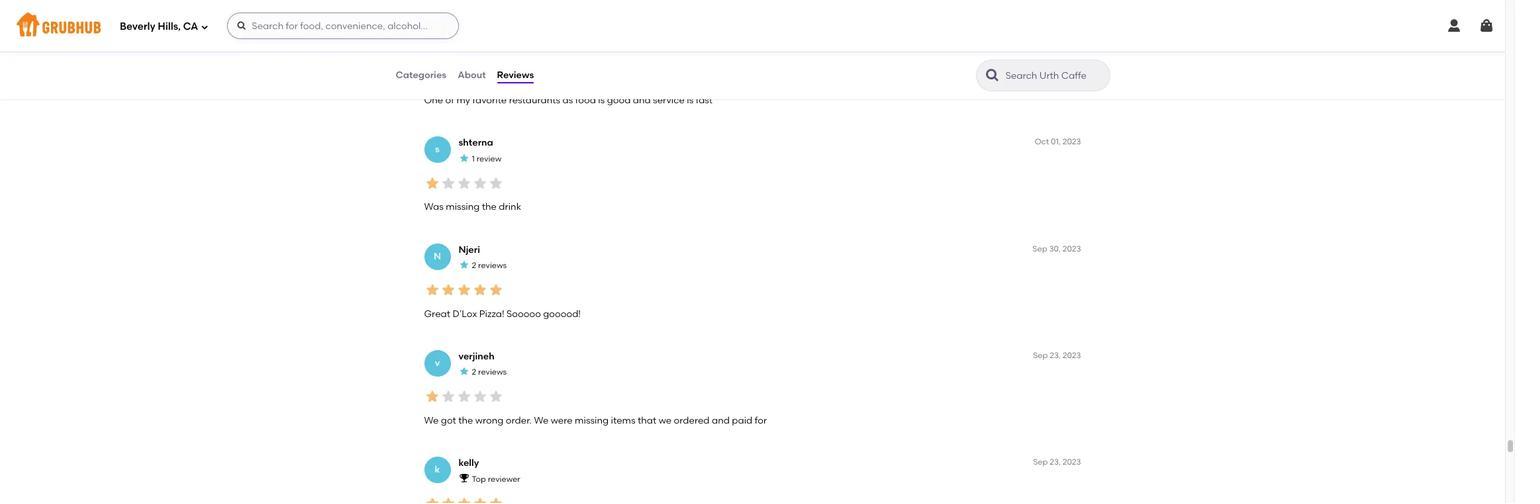 Task type: vqa. For each thing, say whether or not it's contained in the screenshot.
e.g. new york text field
no



Task type: describe. For each thing, give the bounding box(es) containing it.
2023 for was missing the drink
[[1063, 137, 1081, 147]]

order.
[[506, 415, 532, 426]]

2023 for great d'lox pizza! sooooo gooood!
[[1063, 244, 1081, 253]]

ca
[[183, 20, 198, 32]]

n
[[434, 251, 441, 262]]

paid
[[732, 415, 753, 426]]

the for got
[[459, 415, 473, 426]]

2 vertical spatial sep
[[1033, 458, 1048, 467]]

my
[[457, 95, 470, 106]]

got
[[441, 415, 456, 426]]

restaurants
[[509, 95, 561, 106]]

verjineh
[[459, 351, 495, 362]]

we
[[659, 415, 672, 426]]

about button
[[457, 52, 487, 99]]

Search for food, convenience, alcohol... search field
[[227, 13, 459, 39]]

drink
[[499, 202, 521, 213]]

23, for kelly
[[1050, 458, 1061, 467]]

s
[[435, 144, 440, 155]]

oct
[[1035, 137, 1049, 147]]

for
[[755, 415, 767, 426]]

sep 23, 2023 for kelly
[[1033, 458, 1081, 467]]

1 review for my
[[472, 48, 502, 57]]

oct 01, 2023
[[1035, 137, 1081, 147]]

0 vertical spatial and
[[633, 95, 651, 106]]

0 vertical spatial missing
[[446, 202, 480, 213]]

reviews for verjineh
[[478, 368, 507, 377]]

good
[[607, 95, 631, 106]]

review for favorite
[[477, 48, 502, 57]]

review for drink
[[477, 154, 502, 164]]

2 horizontal spatial svg image
[[1479, 18, 1495, 34]]

beverly hills, ca
[[120, 20, 198, 32]]

search icon image
[[985, 68, 1001, 83]]

2 reviews for verjineh
[[472, 368, 507, 377]]

one
[[424, 95, 443, 106]]

1 review for the
[[472, 154, 502, 164]]

beverly
[[120, 20, 155, 32]]

sep for we got the wrong order. we were missing items that we ordered and paid for
[[1033, 351, 1048, 360]]

0 horizontal spatial svg image
[[201, 23, 209, 31]]

great d'lox pizza! sooooo gooood!
[[424, 308, 581, 320]]

2 for njeri
[[472, 261, 476, 270]]

2 is from the left
[[687, 95, 694, 106]]

wrong
[[476, 415, 504, 426]]

1 vertical spatial and
[[712, 415, 730, 426]]

Search Urth Caffe search field
[[1005, 70, 1106, 82]]

that
[[638, 415, 657, 426]]

of
[[446, 95, 454, 106]]

v
[[435, 358, 440, 369]]

reviews for njeri
[[478, 261, 507, 270]]

01,
[[1051, 137, 1061, 147]]

30,
[[1050, 244, 1061, 253]]



Task type: locate. For each thing, give the bounding box(es) containing it.
we
[[424, 415, 439, 426], [534, 415, 549, 426]]

2 2 from the top
[[472, 368, 476, 377]]

0 vertical spatial 1 review
[[472, 48, 502, 57]]

1 2023 from the top
[[1063, 137, 1081, 147]]

1 we from the left
[[424, 415, 439, 426]]

1 sep 23, 2023 from the top
[[1033, 351, 1081, 360]]

2 23, from the top
[[1050, 458, 1061, 467]]

reviews down njeri
[[478, 261, 507, 270]]

main navigation navigation
[[0, 0, 1506, 52]]

3 2023 from the top
[[1063, 351, 1081, 360]]

2 reviews from the top
[[478, 368, 507, 377]]

the
[[482, 202, 497, 213], [459, 415, 473, 426]]

d'lox
[[453, 308, 477, 320]]

the left drink at the top left of the page
[[482, 202, 497, 213]]

svg image
[[1447, 18, 1463, 34], [1479, 18, 1495, 34], [201, 23, 209, 31]]

1 vertical spatial 23,
[[1050, 458, 1061, 467]]

2 reviews
[[472, 261, 507, 270], [472, 368, 507, 377]]

and right the good
[[633, 95, 651, 106]]

2 reviews down verjineh
[[472, 368, 507, 377]]

top reviewer
[[472, 475, 521, 484]]

1 vertical spatial reviews
[[478, 368, 507, 377]]

0 horizontal spatial is
[[598, 95, 605, 106]]

2 reviews down njeri
[[472, 261, 507, 270]]

1 reviews from the top
[[478, 261, 507, 270]]

1 vertical spatial the
[[459, 415, 473, 426]]

reviewer
[[488, 475, 521, 484]]

0 vertical spatial sep 23, 2023
[[1033, 351, 1081, 360]]

reviews
[[478, 261, 507, 270], [478, 368, 507, 377]]

njeri
[[459, 244, 480, 255]]

1 review down shterna
[[472, 154, 502, 164]]

and left paid
[[712, 415, 730, 426]]

0 horizontal spatial we
[[424, 415, 439, 426]]

favorite
[[473, 95, 507, 106]]

2 1 from the top
[[472, 154, 475, 164]]

one of my favorite restaurants as food is good and service is fast
[[424, 95, 713, 106]]

items
[[611, 415, 636, 426]]

trophy icon image
[[459, 473, 469, 484]]

sooooo
[[507, 308, 541, 320]]

we left were
[[534, 415, 549, 426]]

1 review from the top
[[477, 48, 502, 57]]

2 down njeri
[[472, 261, 476, 270]]

review
[[477, 48, 502, 57], [477, 154, 502, 164]]

2 we from the left
[[534, 415, 549, 426]]

2 2 reviews from the top
[[472, 368, 507, 377]]

missing right were
[[575, 415, 609, 426]]

1 horizontal spatial svg image
[[1447, 18, 1463, 34]]

0 vertical spatial reviews
[[478, 261, 507, 270]]

were
[[551, 415, 573, 426]]

1 horizontal spatial missing
[[575, 415, 609, 426]]

is
[[598, 95, 605, 106], [687, 95, 694, 106]]

1 vertical spatial missing
[[575, 415, 609, 426]]

1 23, from the top
[[1050, 351, 1061, 360]]

0 vertical spatial 2
[[472, 261, 476, 270]]

1 for m
[[472, 48, 475, 57]]

1 horizontal spatial is
[[687, 95, 694, 106]]

pizza!
[[479, 308, 505, 320]]

2 sep 23, 2023 from the top
[[1033, 458, 1081, 467]]

1 vertical spatial 2
[[472, 368, 476, 377]]

was
[[424, 202, 444, 213]]

top
[[472, 475, 486, 484]]

the right got
[[459, 415, 473, 426]]

sep
[[1033, 244, 1048, 253], [1033, 351, 1048, 360], [1033, 458, 1048, 467]]

missing right "was"
[[446, 202, 480, 213]]

2 review from the top
[[477, 154, 502, 164]]

about
[[458, 69, 486, 81]]

reviews
[[497, 69, 534, 81]]

we left got
[[424, 415, 439, 426]]

1 1 from the top
[[472, 48, 475, 57]]

2023
[[1063, 137, 1081, 147], [1063, 244, 1081, 253], [1063, 351, 1081, 360], [1063, 458, 1081, 467]]

review down 'mosum'
[[477, 48, 502, 57]]

1 vertical spatial 2 reviews
[[472, 368, 507, 377]]

1 vertical spatial 1
[[472, 154, 475, 164]]

0 horizontal spatial missing
[[446, 202, 480, 213]]

sep 23, 2023
[[1033, 351, 1081, 360], [1033, 458, 1081, 467]]

23,
[[1050, 351, 1061, 360], [1050, 458, 1061, 467]]

1 vertical spatial sep
[[1033, 351, 1048, 360]]

kelly
[[459, 458, 479, 469]]

review down shterna
[[477, 154, 502, 164]]

2023 for we got the wrong order. we were missing items that we ordered and paid for
[[1063, 351, 1081, 360]]

categories button
[[395, 52, 447, 99]]

1
[[472, 48, 475, 57], [472, 154, 475, 164]]

service
[[653, 95, 685, 106]]

1 is from the left
[[598, 95, 605, 106]]

0 vertical spatial the
[[482, 202, 497, 213]]

sep 23, 2023 for verjineh
[[1033, 351, 1081, 360]]

1 vertical spatial review
[[477, 154, 502, 164]]

mosum
[[459, 31, 492, 42]]

k
[[435, 464, 440, 476]]

0 horizontal spatial and
[[633, 95, 651, 106]]

0 horizontal spatial the
[[459, 415, 473, 426]]

is right food
[[598, 95, 605, 106]]

1 2 from the top
[[472, 261, 476, 270]]

0 vertical spatial sep
[[1033, 244, 1048, 253]]

2 down verjineh
[[472, 368, 476, 377]]

2 for verjineh
[[472, 368, 476, 377]]

1 horizontal spatial the
[[482, 202, 497, 213]]

1 for s
[[472, 154, 475, 164]]

ordered
[[674, 415, 710, 426]]

2 1 review from the top
[[472, 154, 502, 164]]

1 2 reviews from the top
[[472, 261, 507, 270]]

fast
[[696, 95, 713, 106]]

1 review
[[472, 48, 502, 57], [472, 154, 502, 164]]

shterna
[[459, 137, 493, 149]]

reviews button
[[497, 52, 535, 99]]

and
[[633, 95, 651, 106], [712, 415, 730, 426]]

m
[[433, 37, 442, 48]]

star icon image
[[459, 46, 469, 57], [424, 69, 440, 85], [440, 69, 456, 85], [456, 69, 472, 85], [472, 69, 488, 85], [488, 69, 504, 85], [459, 153, 469, 163], [424, 176, 440, 191], [440, 176, 456, 191], [456, 176, 472, 191], [472, 176, 488, 191], [488, 176, 504, 191], [459, 260, 469, 270], [424, 282, 440, 298], [440, 282, 456, 298], [456, 282, 472, 298], [472, 282, 488, 298], [488, 282, 504, 298], [459, 366, 469, 377], [424, 389, 440, 405], [440, 389, 456, 405], [456, 389, 472, 405], [472, 389, 488, 405], [488, 389, 504, 405], [424, 496, 440, 503], [440, 496, 456, 503], [456, 496, 472, 503], [472, 496, 488, 503], [488, 496, 504, 503]]

1 down 'mosum'
[[472, 48, 475, 57]]

1 down shterna
[[472, 154, 475, 164]]

0 vertical spatial 2 reviews
[[472, 261, 507, 270]]

the for missing
[[482, 202, 497, 213]]

great
[[424, 308, 451, 320]]

reviews down verjineh
[[478, 368, 507, 377]]

1 horizontal spatial we
[[534, 415, 549, 426]]

1 review down 'mosum'
[[472, 48, 502, 57]]

1 vertical spatial sep 23, 2023
[[1033, 458, 1081, 467]]

food
[[575, 95, 596, 106]]

gooood!
[[543, 308, 581, 320]]

0 vertical spatial 23,
[[1050, 351, 1061, 360]]

1 horizontal spatial and
[[712, 415, 730, 426]]

2
[[472, 261, 476, 270], [472, 368, 476, 377]]

as
[[563, 95, 573, 106]]

categories
[[396, 69, 447, 81]]

0 vertical spatial 1
[[472, 48, 475, 57]]

1 1 review from the top
[[472, 48, 502, 57]]

hills,
[[158, 20, 181, 32]]

is left the fast
[[687, 95, 694, 106]]

missing
[[446, 202, 480, 213], [575, 415, 609, 426]]

we got the wrong order. we were missing items that we ordered and paid for
[[424, 415, 767, 426]]

2 2023 from the top
[[1063, 244, 1081, 253]]

svg image
[[237, 21, 247, 31]]

0 vertical spatial review
[[477, 48, 502, 57]]

2 reviews for njeri
[[472, 261, 507, 270]]

4 2023 from the top
[[1063, 458, 1081, 467]]

1 vertical spatial 1 review
[[472, 154, 502, 164]]

sep for great d'lox pizza! sooooo gooood!
[[1033, 244, 1048, 253]]

23, for verjineh
[[1050, 351, 1061, 360]]

was missing the drink
[[424, 202, 521, 213]]

sep 30, 2023
[[1033, 244, 1081, 253]]



